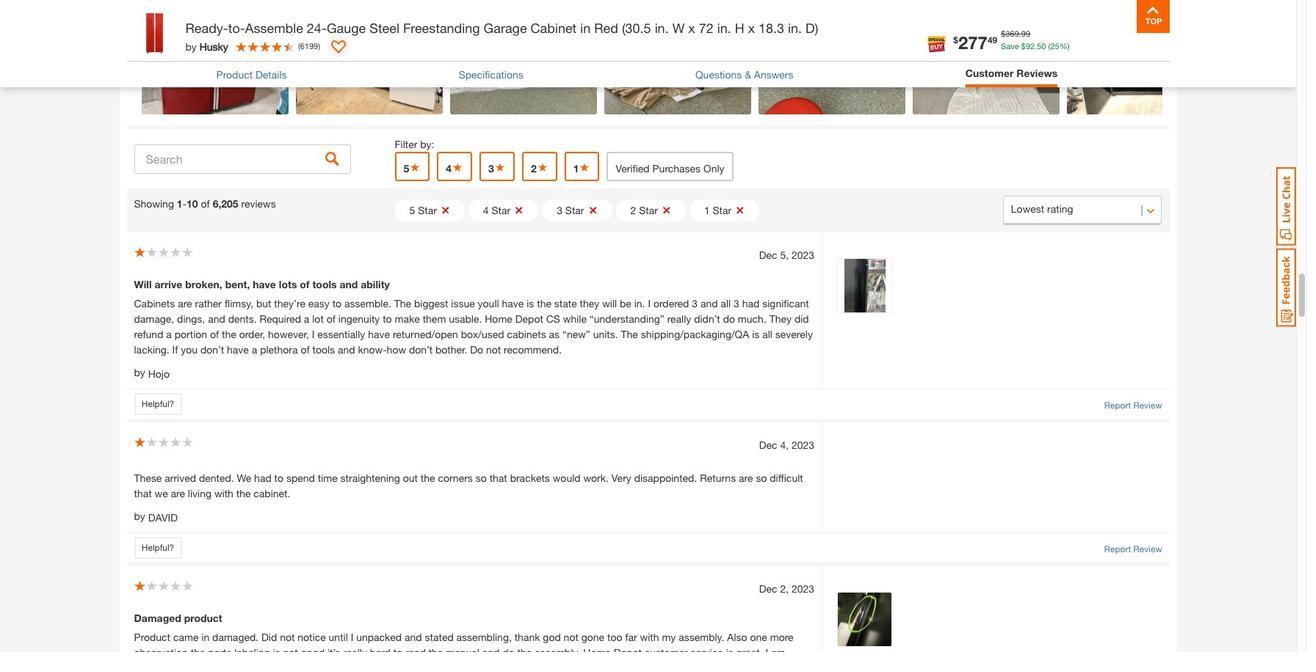 Task type: vqa. For each thing, say whether or not it's contained in the screenshot.
ARRIVE
yes



Task type: describe. For each thing, give the bounding box(es) containing it.
1 for 1 star
[[704, 204, 710, 217]]

really inside damaged product product came in damaged. did not notice until i unpacked and stated assembling, thank god not gone too far with my assembly. also one more observation the parts labeling is not good it's really hard to read the manual and do the assembly. home depot customer service is great, i a
[[343, 647, 367, 653]]

( inside $ 369 . 99 save $ 92 . 50 ( 25 %)
[[1048, 41, 1050, 50]]

to right easy
[[332, 298, 342, 310]]

1 vertical spatial the
[[621, 328, 638, 341]]

reviews
[[241, 198, 276, 210]]

in. left h
[[717, 20, 731, 36]]

great,
[[736, 647, 763, 653]]

also
[[727, 632, 747, 644]]

did
[[795, 313, 809, 326]]

1 horizontal spatial that
[[490, 472, 507, 485]]

2 button
[[522, 152, 557, 182]]

1 vertical spatial are
[[739, 472, 753, 485]]

24-
[[307, 20, 327, 36]]

parts
[[208, 647, 232, 653]]

until
[[329, 632, 348, 644]]

product
[[184, 613, 222, 625]]

2023 for dec 5, 2023
[[792, 249, 815, 262]]

1 star
[[704, 204, 732, 217]]

good
[[301, 647, 325, 653]]

1 horizontal spatial all
[[762, 328, 773, 341]]

92
[[1026, 41, 1035, 50]]

my
[[662, 632, 676, 644]]

in. left d)
[[788, 20, 802, 36]]

50
[[1037, 41, 1046, 50]]

to inside these arrived dented. we had to spend time straightening out the corners so that brackets would work. very disappointed. returns are so difficult that we are living with the cabinet.
[[274, 472, 284, 485]]

"new"
[[562, 328, 590, 341]]

the down stated
[[429, 647, 443, 653]]

the down the we
[[236, 488, 251, 500]]

3 up much.
[[734, 298, 739, 310]]

filter by:
[[395, 138, 434, 151]]

helpful? button for david
[[134, 538, 182, 560]]

hojo button
[[148, 367, 170, 382]]

one
[[750, 632, 767, 644]]

showing 1 - 10 of 6,205 reviews
[[134, 198, 276, 210]]

more
[[770, 632, 794, 644]]

lots
[[279, 279, 297, 291]]

72
[[699, 20, 714, 36]]

not right god
[[564, 632, 579, 644]]

not right did
[[280, 632, 295, 644]]

dents.
[[228, 313, 257, 326]]

1 so from the left
[[476, 472, 487, 485]]

is up cabinets
[[527, 298, 534, 310]]

assemble
[[245, 20, 303, 36]]

god
[[543, 632, 561, 644]]

2 horizontal spatial a
[[304, 313, 309, 326]]

0 vertical spatial .
[[1019, 29, 1021, 38]]

report for these arrived dented. we had to spend time straightening out the corners so that brackets would work. very disappointed. returns are so difficult that we are living with the cabinet.
[[1104, 544, 1131, 555]]

3 up didn't
[[692, 298, 698, 310]]

questions
[[695, 68, 742, 81]]

purchases
[[652, 163, 701, 175]]

are inside will arrive broken, bent, have lots of tools and ability cabinets are rather flimsy, but they're easy to assemble. the biggest issue youll have is the state they will be in. i ordered 3 and all 3 had significant damage, dings, and dents. required a lot of ingenuity to make them usable. home depot cs while "understanding" really didn't do much. they did refund a portion of the order, however, i essentially have returned/open box/used cabinets as "new" units. the shipping/packaging/qa is all severely lacking. if you don't have a plethora of tools and know-how don't bother. do not recommend.
[[178, 298, 192, 310]]

-
[[183, 198, 187, 210]]

david
[[148, 512, 178, 524]]

and left ability
[[340, 279, 358, 291]]

not left good
[[283, 647, 298, 653]]

i down one
[[766, 647, 768, 653]]

is down 'also'
[[726, 647, 734, 653]]

hojo
[[148, 368, 170, 381]]

star symbol image for 2
[[537, 163, 548, 173]]

25
[[1050, 41, 1059, 50]]

home inside will arrive broken, bent, have lots of tools and ability cabinets are rather flimsy, but they're easy to assemble. the biggest issue youll have is the state they will be in. i ordered 3 and all 3 had significant damage, dings, and dents. required a lot of ingenuity to make them usable. home depot cs while "understanding" really didn't do much. they did refund a portion of the order, however, i essentially have returned/open box/used cabinets as "new" units. the shipping/packaging/qa is all severely lacking. if you don't have a plethora of tools and know-how don't bother. do not recommend.
[[485, 313, 512, 326]]

read
[[405, 647, 426, 653]]

2023 for dec 4, 2023
[[792, 439, 815, 452]]

4,
[[780, 439, 789, 452]]

6199
[[300, 41, 318, 50]]

flimsy,
[[225, 298, 253, 310]]

didn't
[[694, 313, 720, 326]]

they
[[769, 313, 792, 326]]

1 vertical spatial that
[[134, 488, 152, 500]]

thank
[[515, 632, 540, 644]]

broken,
[[185, 279, 222, 291]]

2 don't from the left
[[409, 344, 433, 356]]

star for 3 star
[[565, 204, 584, 217]]

and up didn't
[[701, 298, 718, 310]]

d)
[[806, 20, 818, 36]]

dec 2, 2023
[[759, 583, 815, 596]]

unpacked
[[356, 632, 402, 644]]

damage,
[[134, 313, 174, 326]]

display image
[[331, 40, 346, 55]]

2 horizontal spatial $
[[1021, 41, 1026, 50]]

how
[[387, 344, 406, 356]]

verified purchases only
[[616, 163, 725, 175]]

them
[[423, 313, 446, 326]]

5 button
[[395, 152, 430, 182]]

3 star
[[557, 204, 584, 217]]

star symbol image for 4
[[452, 163, 463, 173]]

order,
[[239, 328, 265, 341]]

18.3
[[759, 20, 784, 36]]

4 button
[[437, 152, 472, 182]]

husky
[[200, 40, 228, 53]]

easy
[[308, 298, 330, 310]]

service
[[691, 647, 723, 653]]

of right portion
[[210, 328, 219, 341]]

( 6199 )
[[298, 41, 320, 50]]

2 x from the left
[[748, 20, 755, 36]]

assemble.
[[344, 298, 391, 310]]

2 star
[[630, 204, 658, 217]]

report for cabinets are rather flimsy, but they're easy to assemble. the biggest issue youll have is the state they will be in. i ordered 3 and all 3 had significant damage, dings, and dents. required a lot of ingenuity to make them usable. home depot cs while "understanding" really didn't do much. they did refund a portion of the order, however, i essentially have returned/open box/used cabinets as "new" units. the shipping/packaging/qa is all severely lacking. if you don't have a plethora of tools and know-how don't bother. do not recommend.
[[1104, 400, 1131, 411]]

and up read
[[405, 632, 422, 644]]

the up cs at top left
[[537, 298, 551, 310]]

do inside damaged product product came in damaged. did not notice until i unpacked and stated assembling, thank god not gone too far with my assembly. also one more observation the parts labeling is not good it's really hard to read the manual and do the assembly. home depot customer service is great, i a
[[503, 647, 515, 653]]

be
[[620, 298, 631, 310]]

2 vertical spatial are
[[171, 488, 185, 500]]

is down much.
[[752, 328, 760, 341]]

0 vertical spatial product
[[216, 68, 253, 81]]

of down however,
[[301, 344, 310, 356]]

these
[[134, 472, 162, 485]]

$ for 277
[[953, 34, 958, 45]]

will arrive broken, bent, have lots of tools and ability cabinets are rather flimsy, but they're easy to assemble. the biggest issue youll have is the state they will be in. i ordered 3 and all 3 had significant damage, dings, and dents. required a lot of ingenuity to make them usable. home depot cs while "understanding" really didn't do much. they did refund a portion of the order, however, i essentially have returned/open box/used cabinets as "new" units. the shipping/packaging/qa is all severely lacking. if you don't have a plethora of tools and know-how don't bother. do not recommend.
[[134, 279, 813, 356]]

"understanding"
[[590, 313, 664, 326]]

far
[[625, 632, 637, 644]]

customer
[[965, 67, 1014, 79]]

1 horizontal spatial .
[[1035, 41, 1037, 50]]

and down assembling,
[[482, 647, 500, 653]]

2023 for dec 2, 2023
[[792, 583, 815, 596]]

with inside these arrived dented. we had to spend time straightening out the corners so that brackets would work. very disappointed. returns are so difficult that we are living with the cabinet.
[[214, 488, 233, 500]]

1 horizontal spatial a
[[252, 344, 257, 356]]

biggest
[[414, 298, 448, 310]]

much.
[[738, 313, 767, 326]]

work.
[[583, 472, 609, 485]]

bent,
[[225, 279, 250, 291]]

will
[[134, 279, 152, 291]]

not inside will arrive broken, bent, have lots of tools and ability cabinets are rather flimsy, but they're easy to assemble. the biggest issue youll have is the state they will be in. i ordered 3 and all 3 had significant damage, dings, and dents. required a lot of ingenuity to make them usable. home depot cs while "understanding" really didn't do much. they did refund a portion of the order, however, i essentially have returned/open box/used cabinets as "new" units. the shipping/packaging/qa is all severely lacking. if you don't have a plethora of tools and know-how don't bother. do not recommend.
[[486, 344, 501, 356]]

hard
[[370, 647, 391, 653]]

of right lot on the top
[[327, 313, 336, 326]]

star symbol image for 1
[[579, 163, 591, 173]]

1 vertical spatial a
[[166, 328, 172, 341]]

depot inside will arrive broken, bent, have lots of tools and ability cabinets are rather flimsy, but they're easy to assemble. the biggest issue youll have is the state they will be in. i ordered 3 and all 3 had significant damage, dings, and dents. required a lot of ingenuity to make them usable. home depot cs while "understanding" really didn't do much. they did refund a portion of the order, however, i essentially have returned/open box/used cabinets as "new" units. the shipping/packaging/qa is all severely lacking. if you don't have a plethora of tools and know-how don't bother. do not recommend.
[[515, 313, 543, 326]]

1 don't from the left
[[200, 344, 224, 356]]

straightening
[[340, 472, 400, 485]]

0 horizontal spatial all
[[721, 298, 731, 310]]

5 for 5 star
[[409, 204, 415, 217]]

dings,
[[177, 313, 205, 326]]

1 tools from the top
[[312, 279, 337, 291]]

the down thank
[[517, 647, 532, 653]]

5 star button
[[395, 200, 465, 222]]

really inside will arrive broken, bent, have lots of tools and ability cabinets are rather flimsy, but they're easy to assemble. the biggest issue youll have is the state they will be in. i ordered 3 and all 3 had significant damage, dings, and dents. required a lot of ingenuity to make them usable. home depot cs while "understanding" really didn't do much. they did refund a portion of the order, however, i essentially have returned/open box/used cabinets as "new" units. the shipping/packaging/qa is all severely lacking. if you don't have a plethora of tools and know-how don't bother. do not recommend.
[[667, 313, 691, 326]]

Search text field
[[134, 145, 351, 174]]

product details
[[216, 68, 287, 81]]

10
[[187, 198, 198, 210]]

they
[[580, 298, 599, 310]]

by husky
[[185, 40, 228, 53]]

steel
[[370, 20, 399, 36]]

specifications
[[459, 68, 523, 81]]

i right "until"
[[351, 632, 353, 644]]



Task type: locate. For each thing, give the bounding box(es) containing it.
state
[[554, 298, 577, 310]]

1 vertical spatial 5
[[409, 204, 415, 217]]

freestanding
[[403, 20, 480, 36]]

0 vertical spatial a
[[304, 313, 309, 326]]

2 for 2 star
[[630, 204, 636, 217]]

( right the 50
[[1048, 41, 1050, 50]]

0 vertical spatial helpful? button
[[134, 394, 182, 416]]

0 horizontal spatial star symbol image
[[409, 163, 421, 173]]

1 vertical spatial 2
[[630, 204, 636, 217]]

too
[[607, 632, 622, 644]]

1 vertical spatial dec
[[759, 439, 777, 452]]

1 vertical spatial had
[[254, 472, 272, 485]]

tools down essentially
[[312, 344, 335, 356]]

0 horizontal spatial 4
[[446, 163, 452, 175]]

star for 1 star
[[713, 204, 732, 217]]

1 star button
[[689, 200, 759, 222]]

1 report from the top
[[1104, 400, 1131, 411]]

4 star from the left
[[639, 204, 658, 217]]

damaged.
[[212, 632, 259, 644]]

star symbol image for 5
[[409, 163, 421, 173]]

0 vertical spatial with
[[214, 488, 233, 500]]

0 vertical spatial do
[[723, 313, 735, 326]]

2 helpful? button from the top
[[134, 538, 182, 560]]

0 horizontal spatial had
[[254, 472, 272, 485]]

gauge
[[327, 20, 366, 36]]

in inside damaged product product came in damaged. did not notice until i unpacked and stated assembling, thank god not gone too far with my assembly. also one more observation the parts labeling is not good it's really hard to read the manual and do the assembly. home depot customer service is great, i a
[[201, 632, 209, 644]]

a down order,
[[252, 344, 257, 356]]

0 vertical spatial helpful?
[[142, 399, 174, 410]]

to left make
[[383, 313, 392, 326]]

1 vertical spatial 2023
[[792, 439, 815, 452]]

1 vertical spatial home
[[583, 647, 611, 653]]

had inside will arrive broken, bent, have lots of tools and ability cabinets are rather flimsy, but they're easy to assemble. the biggest issue youll have is the state they will be in. i ordered 3 and all 3 had significant damage, dings, and dents. required a lot of ingenuity to make them usable. home depot cs while "understanding" really didn't do much. they did refund a portion of the order, however, i essentially have returned/open box/used cabinets as "new" units. the shipping/packaging/qa is all severely lacking. if you don't have a plethora of tools and know-how don't bother. do not recommend.
[[742, 298, 760, 310]]

by for by hojo
[[134, 367, 145, 379]]

3 star from the left
[[565, 204, 584, 217]]

by for by husky
[[185, 40, 197, 53]]

0 vertical spatial 4
[[446, 163, 452, 175]]

to inside damaged product product came in damaged. did not notice until i unpacked and stated assembling, thank god not gone too far with my assembly. also one more observation the parts labeling is not good it's really hard to read the manual and do the assembly. home depot customer service is great, i a
[[393, 647, 403, 653]]

1 for 1
[[573, 163, 579, 175]]

so left "difficult"
[[756, 472, 767, 485]]

they're
[[274, 298, 305, 310]]

2 report review from the top
[[1104, 544, 1162, 555]]

dec for dec 2, 2023
[[759, 583, 777, 596]]

1 review from the top
[[1134, 400, 1162, 411]]

2 vertical spatial 2023
[[792, 583, 815, 596]]

by left the david
[[134, 511, 145, 523]]

0 horizontal spatial (
[[298, 41, 300, 50]]

star symbol image for 3
[[494, 163, 506, 173]]

live chat image
[[1276, 167, 1296, 246]]

star symbol image inside 1 button
[[579, 163, 591, 173]]

in left red at the top
[[580, 20, 591, 36]]

dec left 4,
[[759, 439, 777, 452]]

2 report review button from the top
[[1104, 543, 1162, 557]]

0 vertical spatial home
[[485, 313, 512, 326]]

star symbol image
[[452, 163, 463, 173], [494, 163, 506, 173]]

in. right be
[[634, 298, 645, 310]]

0 horizontal spatial don't
[[200, 344, 224, 356]]

home down gone
[[583, 647, 611, 653]]

dec for dec 4, 2023
[[759, 439, 777, 452]]

3 right 4 button
[[488, 163, 494, 175]]

0 horizontal spatial so
[[476, 472, 487, 485]]

1 horizontal spatial (
[[1048, 41, 1050, 50]]

1 vertical spatial tools
[[312, 344, 335, 356]]

don't right you
[[200, 344, 224, 356]]

$ for 369
[[1001, 29, 1006, 38]]

ability
[[361, 279, 390, 291]]

living
[[188, 488, 212, 500]]

99
[[1021, 29, 1030, 38]]

1 horizontal spatial star symbol image
[[494, 163, 506, 173]]

1 vertical spatial helpful? button
[[134, 538, 182, 560]]

ready-to-assemble 24-gauge steel freestanding garage cabinet in red (30.5 in. w x 72 in. h x 18.3 in. d)
[[185, 20, 818, 36]]

5 star
[[409, 204, 437, 217]]

1 horizontal spatial 2
[[630, 204, 636, 217]]

0 vertical spatial that
[[490, 472, 507, 485]]

to left read
[[393, 647, 403, 653]]

and down the rather
[[208, 313, 225, 326]]

had up much.
[[742, 298, 760, 310]]

1 vertical spatial .
[[1035, 41, 1037, 50]]

2 helpful? from the top
[[142, 543, 174, 554]]

1 horizontal spatial really
[[667, 313, 691, 326]]

3 down 2 button
[[557, 204, 563, 217]]

0 vertical spatial assembly.
[[679, 632, 724, 644]]

star symbol image left 3 button
[[452, 163, 463, 173]]

3 2023 from the top
[[792, 583, 815, 596]]

that down these
[[134, 488, 152, 500]]

star symbol image down the filter by:
[[409, 163, 421, 173]]

are up dings,
[[178, 298, 192, 310]]

3 star button
[[542, 200, 612, 222]]

product down 'husky'
[[216, 68, 253, 81]]

is
[[527, 298, 534, 310], [752, 328, 760, 341], [273, 647, 280, 653], [726, 647, 734, 653]]

tools
[[312, 279, 337, 291], [312, 344, 335, 356]]

1 2023 from the top
[[792, 249, 815, 262]]

1 horizontal spatial $
[[1001, 29, 1006, 38]]

i left ordered
[[648, 298, 651, 310]]

1 horizontal spatial with
[[640, 632, 659, 644]]

as
[[549, 328, 560, 341]]

2 down verified
[[630, 204, 636, 217]]

1 star symbol image from the left
[[452, 163, 463, 173]]

helpful? down the david
[[142, 543, 174, 554]]

star down verified
[[639, 204, 658, 217]]

5
[[404, 163, 409, 175], [409, 204, 415, 217]]

difficult
[[770, 472, 803, 485]]

with inside damaged product product came in damaged. did not notice until i unpacked and stated assembling, thank god not gone too far with my assembly. also one more observation the parts labeling is not good it's really hard to read the manual and do the assembly. home depot customer service is great, i a
[[640, 632, 659, 644]]

1 ( from the left
[[1048, 41, 1050, 50]]

1 right 2 button
[[573, 163, 579, 175]]

star down only
[[713, 204, 732, 217]]

$ left '49'
[[953, 34, 958, 45]]

star symbol image inside 3 button
[[494, 163, 506, 173]]

dec 4, 2023
[[759, 439, 815, 452]]

had inside these arrived dented. we had to spend time straightening out the corners so that brackets would work. very disappointed. returns are so difficult that we are living with the cabinet.
[[254, 472, 272, 485]]

the up make
[[394, 298, 411, 310]]

1 star symbol image from the left
[[409, 163, 421, 173]]

filter
[[395, 138, 417, 151]]

6,205
[[213, 198, 238, 210]]

all
[[721, 298, 731, 310], [762, 328, 773, 341]]

5 star from the left
[[713, 204, 732, 217]]

1 horizontal spatial so
[[756, 472, 767, 485]]

1 horizontal spatial home
[[583, 647, 611, 653]]

1 vertical spatial 4
[[483, 204, 489, 217]]

1 vertical spatial in
[[201, 632, 209, 644]]

1 vertical spatial helpful?
[[142, 543, 174, 554]]

star for 2 star
[[639, 204, 658, 217]]

dec for dec 5, 2023
[[759, 249, 777, 262]]

assembly.
[[679, 632, 724, 644], [535, 647, 580, 653]]

with down the dented.
[[214, 488, 233, 500]]

ready-
[[185, 20, 228, 36]]

0 vertical spatial report
[[1104, 400, 1131, 411]]

dec 5, 2023
[[759, 249, 815, 262]]

report review
[[1104, 400, 1162, 411], [1104, 544, 1162, 555]]

star symbol image inside 5 button
[[409, 163, 421, 173]]

tools up easy
[[312, 279, 337, 291]]

1 report review button from the top
[[1104, 400, 1162, 413]]

0 vertical spatial really
[[667, 313, 691, 326]]

x right h
[[748, 20, 755, 36]]

ordered
[[654, 298, 689, 310]]

and down essentially
[[338, 344, 355, 356]]

disappointed.
[[634, 472, 697, 485]]

helpful? down hojo 'button'
[[142, 399, 174, 410]]

1 horizontal spatial star symbol image
[[537, 163, 548, 173]]

don't down returned/open
[[409, 344, 433, 356]]

customer reviews button
[[965, 65, 1058, 84], [965, 65, 1058, 81]]

1 dec from the top
[[759, 249, 777, 262]]

1 vertical spatial with
[[640, 632, 659, 644]]

h
[[735, 20, 744, 36]]

out
[[403, 472, 418, 485]]

1 horizontal spatial in
[[580, 20, 591, 36]]

2 star symbol image from the left
[[494, 163, 506, 173]]

helpful? button for hojo
[[134, 394, 182, 416]]

4 right 5 button at the top left
[[446, 163, 452, 175]]

i down lot on the top
[[312, 328, 315, 341]]

not right do
[[486, 344, 501, 356]]

x
[[688, 20, 695, 36], [748, 20, 755, 36]]

1 horizontal spatial 4
[[483, 204, 489, 217]]

cabinets
[[134, 298, 175, 310]]

2 star from the left
[[492, 204, 511, 217]]

1 vertical spatial by
[[134, 367, 145, 379]]

0 horizontal spatial depot
[[515, 313, 543, 326]]

( left )
[[298, 41, 300, 50]]

usable.
[[449, 313, 482, 326]]

cabinet
[[531, 20, 577, 36]]

however,
[[268, 328, 309, 341]]

1 horizontal spatial depot
[[614, 647, 642, 653]]

top button
[[1136, 0, 1169, 33]]

of right lots
[[300, 279, 310, 291]]

5 down filter
[[404, 163, 409, 175]]

i
[[648, 298, 651, 310], [312, 328, 315, 341], [351, 632, 353, 644], [766, 647, 768, 653]]

1 horizontal spatial product
[[216, 68, 253, 81]]

damaged
[[134, 613, 181, 625]]

to up cabinet.
[[274, 472, 284, 485]]

0 horizontal spatial .
[[1019, 29, 1021, 38]]

369
[[1006, 29, 1019, 38]]

star for 4 star
[[492, 204, 511, 217]]

star symbol image inside 4 button
[[452, 163, 463, 173]]

dented.
[[199, 472, 234, 485]]

review for cabinets are rather flimsy, but they're easy to assemble. the biggest issue youll have is the state they will be in. i ordered 3 and all 3 had significant damage, dings, and dents. required a lot of ingenuity to make them usable. home depot cs while "understanding" really didn't do much. they did refund a portion of the order, however, i essentially have returned/open box/used cabinets as "new" units. the shipping/packaging/qa is all severely lacking. if you don't have a plethora of tools and know-how don't bother. do not recommend.
[[1134, 400, 1162, 411]]

0 vertical spatial tools
[[312, 279, 337, 291]]

we
[[237, 472, 251, 485]]

in up parts
[[201, 632, 209, 644]]

by left 'husky'
[[185, 40, 197, 53]]

1 vertical spatial review
[[1134, 544, 1162, 555]]

the right out
[[421, 472, 435, 485]]

shipping/packaging/qa
[[641, 328, 749, 341]]

0 vertical spatial had
[[742, 298, 760, 310]]

product image image
[[130, 7, 178, 55]]

0 horizontal spatial the
[[394, 298, 411, 310]]

came
[[173, 632, 199, 644]]

2 right 3 button
[[531, 163, 537, 175]]

all up shipping/packaging/qa
[[721, 298, 731, 310]]

report review button for cabinets are rather flimsy, but they're easy to assemble. the biggest issue youll have is the state they will be in. i ordered 3 and all 3 had significant damage, dings, and dents. required a lot of ingenuity to make them usable. home depot cs while "understanding" really didn't do much. they did refund a portion of the order, however, i essentially have returned/open box/used cabinets as "new" units. the shipping/packaging/qa is all severely lacking. if you don't have a plethora of tools and know-how don't bother. do not recommend.
[[1104, 400, 1162, 413]]

that left brackets
[[490, 472, 507, 485]]

the
[[537, 298, 551, 310], [222, 328, 236, 341], [421, 472, 435, 485], [236, 488, 251, 500], [191, 647, 205, 653], [429, 647, 443, 653], [517, 647, 532, 653]]

report review button for these arrived dented. we had to spend time straightening out the corners so that brackets would work. very disappointed. returns are so difficult that we are living with the cabinet.
[[1104, 543, 1162, 557]]

3 star symbol image from the left
[[579, 163, 591, 173]]

2 review from the top
[[1134, 544, 1162, 555]]

2023 right 4,
[[792, 439, 815, 452]]

the down came
[[191, 647, 205, 653]]

1 report review from the top
[[1104, 400, 1162, 411]]

have down order,
[[227, 344, 249, 356]]

1 x from the left
[[688, 20, 695, 36]]

home inside damaged product product came in damaged. did not notice until i unpacked and stated assembling, thank god not gone too far with my assembly. also one more observation the parts labeling is not good it's really hard to read the manual and do the assembly. home depot customer service is great, i a
[[583, 647, 611, 653]]

0 horizontal spatial x
[[688, 20, 695, 36]]

2 dec from the top
[[759, 439, 777, 452]]

assembly. down god
[[535, 647, 580, 653]]

0 vertical spatial 2
[[531, 163, 537, 175]]

helpful? button down the david
[[134, 538, 182, 560]]

labeling
[[234, 647, 270, 653]]

cabinet.
[[254, 488, 290, 500]]

1 horizontal spatial had
[[742, 298, 760, 310]]

0 horizontal spatial assembly.
[[535, 647, 580, 653]]

1 horizontal spatial do
[[723, 313, 735, 326]]

to
[[332, 298, 342, 310], [383, 313, 392, 326], [274, 472, 284, 485], [393, 647, 403, 653]]

product up the observation
[[134, 632, 170, 644]]

(30.5
[[622, 20, 651, 36]]

have right youll
[[502, 298, 524, 310]]

0 horizontal spatial in
[[201, 632, 209, 644]]

.
[[1019, 29, 1021, 38], [1035, 41, 1037, 50]]

had up cabinet.
[[254, 472, 272, 485]]

1 horizontal spatial assembly.
[[679, 632, 724, 644]]

49
[[988, 34, 997, 45]]

1 button
[[565, 152, 600, 182]]

1 vertical spatial really
[[343, 647, 367, 653]]

feedback link image
[[1276, 248, 1296, 328]]

by for by david
[[134, 511, 145, 523]]

0 vertical spatial the
[[394, 298, 411, 310]]

0 vertical spatial review
[[1134, 400, 1162, 411]]

required
[[260, 313, 301, 326]]

4 for 4
[[446, 163, 452, 175]]

garage
[[484, 20, 527, 36]]

in. left w
[[655, 20, 669, 36]]

5 down 5 button at the top left
[[409, 204, 415, 217]]

verified purchases only button
[[607, 152, 733, 182]]

star symbol image inside 2 button
[[537, 163, 548, 173]]

helpful? for david
[[142, 543, 174, 554]]

0 horizontal spatial product
[[134, 632, 170, 644]]

and
[[340, 279, 358, 291], [701, 298, 718, 310], [208, 313, 225, 326], [338, 344, 355, 356], [405, 632, 422, 644], [482, 647, 500, 653]]

very
[[612, 472, 631, 485]]

1 helpful? from the top
[[142, 399, 174, 410]]

a right refund
[[166, 328, 172, 341]]

0 horizontal spatial 2
[[531, 163, 537, 175]]

1 vertical spatial assembly.
[[535, 647, 580, 653]]

0 horizontal spatial do
[[503, 647, 515, 653]]

3 inside 3 button
[[488, 163, 494, 175]]

product inside damaged product product came in damaged. did not notice until i unpacked and stated assembling, thank god not gone too far with my assembly. also one more observation the parts labeling is not good it's really hard to read the manual and do the assembly. home depot customer service is great, i a
[[134, 632, 170, 644]]

0 horizontal spatial star symbol image
[[452, 163, 463, 173]]

2 vertical spatial dec
[[759, 583, 777, 596]]

0 vertical spatial 5
[[404, 163, 409, 175]]

2 so from the left
[[756, 472, 767, 485]]

have up 'but'
[[253, 279, 276, 291]]

by inside by david
[[134, 511, 145, 523]]

1 vertical spatial report review
[[1104, 544, 1162, 555]]

1 left 10
[[177, 198, 183, 210]]

we
[[155, 488, 168, 500]]

cs
[[546, 313, 560, 326]]

1 star from the left
[[418, 204, 437, 217]]

severely
[[775, 328, 813, 341]]

the down dents.
[[222, 328, 236, 341]]

1 horizontal spatial the
[[621, 328, 638, 341]]

of right 10
[[201, 198, 210, 210]]

assembly. up service
[[679, 632, 724, 644]]

1 vertical spatial all
[[762, 328, 773, 341]]

details
[[256, 68, 287, 81]]

refund
[[134, 328, 163, 341]]

would
[[553, 472, 581, 485]]

$ down 99
[[1021, 41, 1026, 50]]

1 helpful? button from the top
[[134, 394, 182, 416]]

2 ( from the left
[[298, 41, 300, 50]]

0 vertical spatial report review
[[1104, 400, 1162, 411]]

2 report from the top
[[1104, 544, 1131, 555]]

2 vertical spatial by
[[134, 511, 145, 523]]

3 inside 3 star button
[[557, 204, 563, 217]]

really down "until"
[[343, 647, 367, 653]]

star symbol image left 2 button
[[494, 163, 506, 173]]

2023 right 2,
[[792, 583, 815, 596]]

home down youll
[[485, 313, 512, 326]]

star symbol image
[[409, 163, 421, 173], [537, 163, 548, 173], [579, 163, 591, 173]]

dec left 2,
[[759, 583, 777, 596]]

3 dec from the top
[[759, 583, 777, 596]]

by inside by hojo
[[134, 367, 145, 379]]

$ right '49'
[[1001, 29, 1006, 38]]

$ inside $ 277 49
[[953, 34, 958, 45]]

report review for these arrived dented. we had to spend time straightening out the corners so that brackets would work. very disappointed. returns are so difficult that we are living with the cabinet.
[[1104, 544, 1162, 555]]

portion
[[175, 328, 207, 341]]

4 for 4 star
[[483, 204, 489, 217]]

questions & answers
[[695, 68, 793, 81]]

arrive
[[155, 279, 182, 291]]

so right corners
[[476, 472, 487, 485]]

are down arrived
[[171, 488, 185, 500]]

star symbol image left 1 button
[[537, 163, 548, 173]]

0 vertical spatial by
[[185, 40, 197, 53]]

by left hojo 'button'
[[134, 367, 145, 379]]

0 vertical spatial report review button
[[1104, 400, 1162, 413]]

2 star symbol image from the left
[[537, 163, 548, 173]]

2 tools from the top
[[312, 344, 335, 356]]

5,
[[780, 249, 789, 262]]

0 vertical spatial 2023
[[792, 249, 815, 262]]

have up know- at the bottom left of page
[[368, 328, 390, 341]]

x right w
[[688, 20, 695, 36]]

don't
[[200, 344, 224, 356], [409, 344, 433, 356]]

0 vertical spatial are
[[178, 298, 192, 310]]

1 vertical spatial do
[[503, 647, 515, 653]]

lacking.
[[134, 344, 169, 356]]

a left lot on the top
[[304, 313, 309, 326]]

do inside will arrive broken, bent, have lots of tools and ability cabinets are rather flimsy, but they're easy to assemble. the biggest issue youll have is the state they will be in. i ordered 3 and all 3 had significant damage, dings, and dents. required a lot of ingenuity to make them usable. home depot cs while "understanding" really didn't do much. they did refund a portion of the order, however, i essentially have returned/open box/used cabinets as "new" units. the shipping/packaging/qa is all severely lacking. if you don't have a plethora of tools and know-how don't bother. do not recommend.
[[723, 313, 735, 326]]

1 horizontal spatial x
[[748, 20, 755, 36]]

rather
[[195, 298, 222, 310]]

5 for 5
[[404, 163, 409, 175]]

review for these arrived dented. we had to spend time straightening out the corners so that brackets would work. very disappointed. returns are so difficult that we are living with the cabinet.
[[1134, 544, 1162, 555]]

1 vertical spatial depot
[[614, 647, 642, 653]]

verified
[[616, 163, 650, 175]]

depot inside damaged product product came in damaged. did not notice until i unpacked and stated assembling, thank god not gone too far with my assembly. also one more observation the parts labeling is not good it's really hard to read the manual and do the assembly. home depot customer service is great, i a
[[614, 647, 642, 653]]

star for 5 star
[[418, 204, 437, 217]]

star down 1 button
[[565, 204, 584, 217]]

report review for cabinets are rather flimsy, but they're easy to assemble. the biggest issue youll have is the state they will be in. i ordered 3 and all 3 had significant damage, dings, and dents. required a lot of ingenuity to make them usable. home depot cs while "understanding" really didn't do much. they did refund a portion of the order, however, i essentially have returned/open box/used cabinets as "new" units. the shipping/packaging/qa is all severely lacking. if you don't have a plethora of tools and know-how don't bother. do not recommend.
[[1104, 400, 1162, 411]]

helpful? for hojo
[[142, 399, 174, 410]]

cabinets
[[507, 328, 546, 341]]

1 horizontal spatial 1
[[573, 163, 579, 175]]

questions & answers button
[[695, 67, 793, 82], [695, 67, 793, 82]]

in.
[[655, 20, 669, 36], [717, 20, 731, 36], [788, 20, 802, 36], [634, 298, 645, 310]]

4 down 3 button
[[483, 204, 489, 217]]

depot up cabinets
[[515, 313, 543, 326]]

all down they in the right of the page
[[762, 328, 773, 341]]

you
[[181, 344, 198, 356]]

of
[[201, 198, 210, 210], [300, 279, 310, 291], [327, 313, 336, 326], [210, 328, 219, 341], [301, 344, 310, 356]]

in. inside will arrive broken, bent, have lots of tools and ability cabinets are rather flimsy, but they're easy to assemble. the biggest issue youll have is the state they will be in. i ordered 3 and all 3 had significant damage, dings, and dents. required a lot of ingenuity to make them usable. home depot cs while "understanding" really didn't do much. they did refund a portion of the order, however, i essentially have returned/open box/used cabinets as "new" units. the shipping/packaging/qa is all severely lacking. if you don't have a plethora of tools and know-how don't bother. do not recommend.
[[634, 298, 645, 310]]

&
[[745, 68, 751, 81]]

with right far
[[640, 632, 659, 644]]

0 vertical spatial depot
[[515, 313, 543, 326]]

0 vertical spatial all
[[721, 298, 731, 310]]

brackets
[[510, 472, 550, 485]]

units.
[[593, 328, 618, 341]]

1 vertical spatial product
[[134, 632, 170, 644]]

helpful? button down hojo 'button'
[[134, 394, 182, 416]]

2 vertical spatial a
[[252, 344, 257, 356]]

is down did
[[273, 647, 280, 653]]

but
[[256, 298, 271, 310]]

0 horizontal spatial 1
[[177, 198, 183, 210]]

2 2023 from the top
[[792, 439, 815, 452]]

do down assembling,
[[503, 647, 515, 653]]

the down "understanding"
[[621, 328, 638, 341]]

0 vertical spatial dec
[[759, 249, 777, 262]]

2 for 2
[[531, 163, 537, 175]]

)
[[318, 41, 320, 50]]



